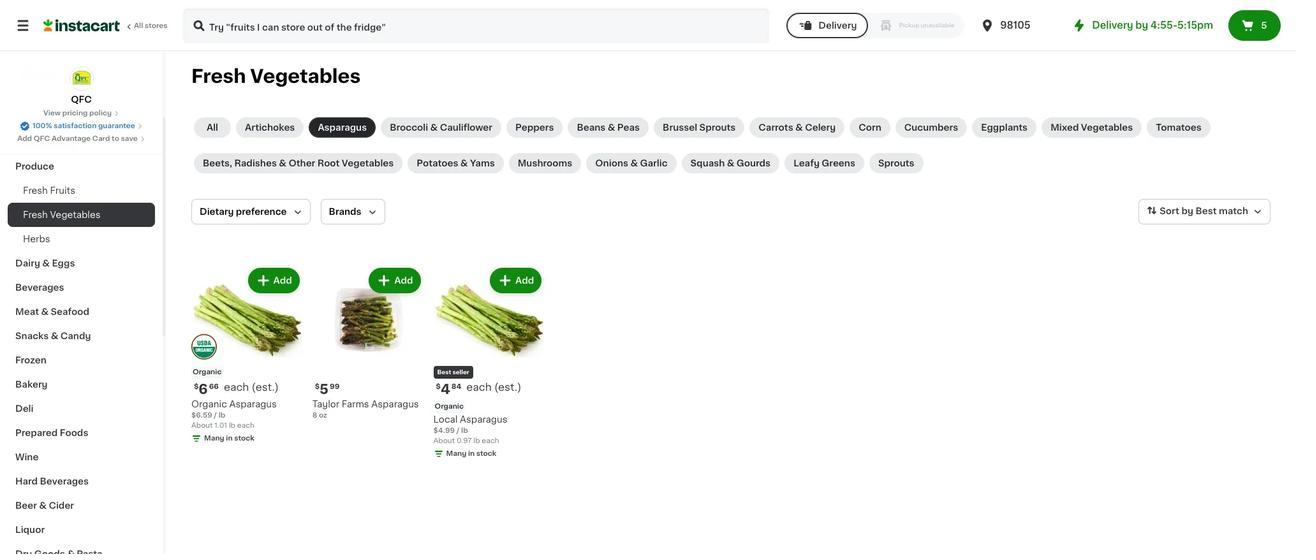 Task type: vqa. For each thing, say whether or not it's contained in the screenshot.
8
yes



Task type: describe. For each thing, give the bounding box(es) containing it.
view
[[43, 110, 61, 117]]

garlic
[[640, 159, 668, 168]]

frozen link
[[8, 348, 155, 373]]

fresh for fresh fruits
[[23, 211, 48, 219]]

5:15pm
[[1178, 20, 1213, 30]]

instacart logo image
[[43, 18, 120, 33]]

stock for each (est.)
[[234, 435, 254, 442]]

dairy
[[15, 259, 40, 268]]

lb up the 1.01
[[219, 412, 225, 419]]

lists
[[36, 68, 58, 77]]

each (est.) for 6
[[224, 382, 279, 392]]

& for broccoli & cauliflower
[[430, 123, 438, 132]]

prepared foods link
[[8, 421, 155, 445]]

8
[[312, 412, 317, 419]]

(est.) for 4
[[494, 382, 521, 392]]

all stores
[[134, 22, 168, 29]]

broccoli
[[390, 123, 428, 132]]

produce
[[15, 162, 54, 171]]

recipes
[[15, 114, 53, 122]]

match
[[1219, 207, 1249, 216]]

mushrooms link
[[509, 153, 581, 174]]

seafood
[[51, 308, 89, 316]]

deli link
[[8, 397, 155, 421]]

it
[[56, 43, 62, 52]]

$ 4 84
[[436, 383, 461, 396]]

prepared
[[15, 429, 58, 438]]

brands
[[329, 207, 361, 216]]

organic inside organic asparagus $6.59 / lb about 1.01 lb each
[[191, 400, 227, 409]]

& left other
[[279, 159, 286, 168]]

6
[[199, 383, 208, 396]]

carrots & celery
[[759, 123, 836, 132]]

add for local asparagus
[[516, 276, 534, 285]]

add button for organic
[[491, 269, 541, 292]]

1 vertical spatial fresh vegetables
[[23, 211, 101, 219]]

asparagus up the root
[[318, 123, 367, 132]]

potatoes & yams link
[[408, 153, 504, 174]]

qfc link
[[69, 66, 93, 106]]

each inside local asparagus $4.99 / lb about 0.97 lb each
[[482, 438, 499, 445]]

pricing
[[62, 110, 88, 117]]

Best match Sort by field
[[1139, 199, 1271, 225]]

best for best match
[[1196, 207, 1217, 216]]

produce link
[[8, 154, 155, 179]]

herbs link
[[8, 227, 155, 251]]

broccoli & cauliflower link
[[381, 117, 501, 138]]

onions & garlic link
[[586, 153, 677, 174]]

potatoes & yams
[[417, 159, 495, 168]]

tomatoes link
[[1147, 117, 1211, 138]]

mixed vegetables
[[1051, 123, 1133, 132]]

organic up 66
[[193, 369, 222, 376]]

$4.99
[[434, 427, 455, 434]]

stores
[[145, 22, 168, 29]]

add for organic asparagus
[[273, 276, 292, 285]]

delivery for delivery by 4:55-5:15pm
[[1092, 20, 1133, 30]]

$6.66 each (estimated) element
[[191, 381, 302, 398]]

thanksgiving link
[[8, 130, 155, 154]]

all link
[[194, 117, 231, 138]]

many for each (est.)
[[204, 435, 224, 442]]

(est.) for 6
[[252, 382, 279, 392]]

thanksgiving
[[15, 138, 76, 147]]

peppers
[[515, 123, 554, 132]]

artichokes link
[[236, 117, 304, 138]]

fresh fruits
[[23, 186, 75, 195]]

radishes
[[234, 159, 277, 168]]

many for organic
[[446, 450, 467, 457]]

0 vertical spatial fresh
[[191, 67, 246, 85]]

cider
[[49, 501, 74, 510]]

lists link
[[8, 60, 155, 85]]

hard beverages link
[[8, 470, 155, 494]]

/ for organic
[[457, 427, 460, 434]]

corn
[[859, 123, 882, 132]]

each inside organic asparagus $6.59 / lb about 1.01 lb each
[[237, 422, 255, 429]]

organic asparagus $6.59 / lb about 1.01 lb each
[[191, 400, 277, 429]]

add for taylor farms asparagus
[[394, 276, 413, 285]]

0 vertical spatial beverages
[[15, 283, 64, 292]]

each (est.) for 4
[[467, 382, 521, 392]]

leafy greens
[[794, 159, 855, 168]]

Search field
[[184, 9, 769, 42]]

asparagus inside local asparagus $4.99 / lb about 0.97 lb each
[[460, 415, 507, 424]]

asparagus inside organic asparagus $6.59 / lb about 1.01 lb each
[[229, 400, 277, 409]]

in for each (est.)
[[226, 435, 233, 442]]

other
[[289, 159, 315, 168]]

snacks
[[15, 332, 49, 341]]

cucumbers link
[[896, 117, 967, 138]]

beer & cider
[[15, 501, 74, 510]]

& for carrots & celery
[[796, 123, 803, 132]]

brussel
[[663, 123, 697, 132]]

$4.84 each (estimated) element
[[434, 381, 544, 398]]

yams
[[470, 159, 495, 168]]

fresh vegetables link
[[8, 203, 155, 227]]

prepared foods
[[15, 429, 88, 438]]

eggplants link
[[972, 117, 1037, 138]]

liquor link
[[8, 518, 155, 542]]

policy
[[89, 110, 112, 117]]

& for potatoes & yams
[[461, 159, 468, 168]]

view pricing policy link
[[43, 108, 119, 119]]

gourds
[[737, 159, 771, 168]]

1 horizontal spatial fresh vegetables
[[191, 67, 361, 85]]

item badge image
[[191, 335, 217, 360]]

sort
[[1160, 207, 1180, 216]]

squash & gourds
[[691, 159, 771, 168]]

vegetables up herbs link
[[50, 211, 101, 219]]

seller
[[453, 369, 469, 375]]

$ for 4
[[436, 383, 441, 390]]

mixed vegetables link
[[1042, 117, 1142, 138]]

squash
[[691, 159, 725, 168]]

& for onions & garlic
[[631, 159, 638, 168]]

dairy & eggs
[[15, 259, 75, 268]]

98105 button
[[980, 8, 1057, 43]]

$ 5 99
[[315, 383, 340, 396]]

product group containing 5
[[312, 265, 423, 421]]

100%
[[33, 122, 52, 130]]

delivery by 4:55-5:15pm
[[1092, 20, 1213, 30]]

5 button
[[1229, 10, 1281, 41]]

delivery for delivery
[[819, 21, 857, 30]]

buy it again link
[[8, 34, 155, 60]]

herbs
[[23, 235, 50, 244]]

local asparagus $4.99 / lb about 0.97 lb each
[[434, 415, 507, 445]]



Task type: locate. For each thing, give the bounding box(es) containing it.
dietary preference
[[200, 207, 287, 216]]

about down $4.99 at the bottom of the page
[[434, 438, 455, 445]]

beverages link
[[8, 276, 155, 300]]

product group containing 6
[[191, 265, 302, 446]]

by
[[1136, 20, 1148, 30], [1182, 207, 1194, 216]]

sprouts down corn
[[878, 159, 915, 168]]

each right 84
[[467, 382, 492, 392]]

each (est.) down seller
[[467, 382, 521, 392]]

2 (est.) from the left
[[494, 382, 521, 392]]

(est.) right 84
[[494, 382, 521, 392]]

fresh up all link
[[191, 67, 246, 85]]

brands button
[[321, 199, 385, 225]]

squash & gourds link
[[682, 153, 780, 174]]

$ left 84
[[436, 383, 441, 390]]

2 horizontal spatial $
[[436, 383, 441, 390]]

fresh up 'herbs'
[[23, 211, 48, 219]]

by inside field
[[1182, 207, 1194, 216]]

2 horizontal spatial product group
[[434, 265, 544, 462]]

sprouts
[[700, 123, 736, 132], [878, 159, 915, 168]]

many down the 1.01
[[204, 435, 224, 442]]

1 horizontal spatial each (est.)
[[467, 382, 521, 392]]

3 add button from the left
[[491, 269, 541, 292]]

lb right the 0.97
[[474, 438, 480, 445]]

0 horizontal spatial stock
[[234, 435, 254, 442]]

2 product group from the left
[[312, 265, 423, 421]]

1 horizontal spatial qfc
[[71, 95, 92, 104]]

& right meat
[[41, 308, 49, 316]]

3 product group from the left
[[434, 265, 544, 462]]

1 horizontal spatial stock
[[476, 450, 497, 457]]

many in stock for organic
[[446, 450, 497, 457]]

beets, radishes & other root vegetables link
[[194, 153, 403, 174]]

beverages down dairy & eggs
[[15, 283, 64, 292]]

2 horizontal spatial add button
[[491, 269, 541, 292]]

onions & garlic
[[595, 159, 668, 168]]

2 add button from the left
[[370, 269, 419, 292]]

0 horizontal spatial by
[[1136, 20, 1148, 30]]

in down the 0.97
[[468, 450, 475, 457]]

0 vertical spatial by
[[1136, 20, 1148, 30]]

about for each (est.)
[[191, 422, 213, 429]]

add button for each (est.)
[[249, 269, 298, 292]]

1 horizontal spatial by
[[1182, 207, 1194, 216]]

0 vertical spatial /
[[214, 412, 217, 419]]

asparagus right farms on the left bottom
[[371, 400, 419, 409]]

buy it again
[[36, 43, 90, 52]]

add qfc advantage card to save
[[17, 135, 138, 142]]

preference
[[236, 207, 287, 216]]

asparagus
[[318, 123, 367, 132], [229, 400, 277, 409], [371, 400, 419, 409], [460, 415, 507, 424]]

0 horizontal spatial product group
[[191, 265, 302, 446]]

0 horizontal spatial qfc
[[34, 135, 50, 142]]

taylor
[[312, 400, 339, 409]]

wine
[[15, 453, 39, 462]]

vegetables up 'artichokes' on the top left of the page
[[250, 67, 361, 85]]

0 vertical spatial all
[[134, 22, 143, 29]]

frozen
[[15, 356, 46, 365]]

$ inside $ 4 84
[[436, 383, 441, 390]]

best seller
[[437, 369, 469, 375]]

peppers link
[[507, 117, 563, 138]]

1 horizontal spatial add button
[[370, 269, 419, 292]]

1 vertical spatial best
[[437, 369, 451, 375]]

1 horizontal spatial best
[[1196, 207, 1217, 216]]

$6.59
[[191, 412, 212, 419]]

qfc logo image
[[69, 66, 93, 91]]

& for squash & gourds
[[727, 159, 735, 168]]

all stores link
[[43, 8, 168, 43]]

each (est.) inside $6.66 each (estimated) element
[[224, 382, 279, 392]]

4
[[441, 383, 450, 396]]

& left candy
[[51, 332, 58, 341]]

0 vertical spatial 5
[[1261, 21, 1267, 30]]

onions
[[595, 159, 628, 168]]

1 horizontal spatial sprouts
[[878, 159, 915, 168]]

None search field
[[182, 8, 770, 43]]

0 horizontal spatial many
[[204, 435, 224, 442]]

by right sort
[[1182, 207, 1194, 216]]

1 add button from the left
[[249, 269, 298, 292]]

1 horizontal spatial many in stock
[[446, 450, 497, 457]]

vegetables right the root
[[342, 159, 394, 168]]

brussel sprouts link
[[654, 117, 745, 138]]

$ left 99 on the bottom of page
[[315, 383, 320, 390]]

fresh vegetables up 'artichokes' on the top left of the page
[[191, 67, 361, 85]]

$ inside $ 5 99
[[315, 383, 320, 390]]

/ for each (est.)
[[214, 412, 217, 419]]

lb right the 1.01
[[229, 422, 235, 429]]

3 $ from the left
[[436, 383, 441, 390]]

& left eggs
[[42, 259, 50, 268]]

0 horizontal spatial (est.)
[[252, 382, 279, 392]]

mushrooms
[[518, 159, 572, 168]]

beverages up cider
[[40, 477, 89, 486]]

celery
[[805, 123, 836, 132]]

stock down organic asparagus $6.59 / lb about 1.01 lb each
[[234, 435, 254, 442]]

beer
[[15, 501, 37, 510]]

qfc up view pricing policy link
[[71, 95, 92, 104]]

1 vertical spatial qfc
[[34, 135, 50, 142]]

delivery button
[[787, 13, 869, 38]]

brussel sprouts
[[663, 123, 736, 132]]

0 vertical spatial fresh vegetables
[[191, 67, 361, 85]]

$ 6 66
[[194, 383, 219, 396]]

$ left 66
[[194, 383, 199, 390]]

best left match
[[1196, 207, 1217, 216]]

best
[[1196, 207, 1217, 216], [437, 369, 451, 375]]

0 vertical spatial about
[[191, 422, 213, 429]]

2 each (est.) from the left
[[467, 382, 521, 392]]

best for best seller
[[437, 369, 451, 375]]

each right the 1.01
[[237, 422, 255, 429]]

0 vertical spatial many
[[204, 435, 224, 442]]

all for all
[[207, 123, 218, 132]]

by for sort
[[1182, 207, 1194, 216]]

/ up the 0.97
[[457, 427, 460, 434]]

card
[[92, 135, 110, 142]]

& for dairy & eggs
[[42, 259, 50, 268]]

sort by
[[1160, 207, 1194, 216]]

by left "4:55-"
[[1136, 20, 1148, 30]]

local
[[434, 415, 458, 424]]

asparagus down $6.66 each (estimated) element
[[229, 400, 277, 409]]

0 vertical spatial best
[[1196, 207, 1217, 216]]

0 horizontal spatial many in stock
[[204, 435, 254, 442]]

5
[[1261, 21, 1267, 30], [320, 383, 329, 396]]

about inside organic asparagus $6.59 / lb about 1.01 lb each
[[191, 422, 213, 429]]

greens
[[822, 159, 855, 168]]

wine link
[[8, 445, 155, 470]]

many in stock for each (est.)
[[204, 435, 254, 442]]

in down the 1.01
[[226, 435, 233, 442]]

1 horizontal spatial about
[[434, 438, 455, 445]]

1 $ from the left
[[194, 383, 199, 390]]

1 horizontal spatial delivery
[[1092, 20, 1133, 30]]

product group
[[191, 265, 302, 446], [312, 265, 423, 421], [434, 265, 544, 462]]

1 horizontal spatial in
[[468, 450, 475, 457]]

all left stores
[[134, 22, 143, 29]]

& for beer & cider
[[39, 501, 47, 510]]

fruits
[[50, 186, 75, 195]]

/ inside local asparagus $4.99 / lb about 0.97 lb each
[[457, 427, 460, 434]]

5 inside button
[[1261, 21, 1267, 30]]

$ for 5
[[315, 383, 320, 390]]

asparagus inside taylor farms asparagus 8 oz
[[371, 400, 419, 409]]

$ inside $ 6 66
[[194, 383, 199, 390]]

0 vertical spatial sprouts
[[700, 123, 736, 132]]

1 horizontal spatial many
[[446, 450, 467, 457]]

lb up the 0.97
[[461, 427, 468, 434]]

product group containing 4
[[434, 265, 544, 462]]

1 horizontal spatial $
[[315, 383, 320, 390]]

many in stock down the 0.97
[[446, 450, 497, 457]]

leafy greens link
[[785, 153, 864, 174]]

fresh vegetables down fruits
[[23, 211, 101, 219]]

0 horizontal spatial best
[[437, 369, 451, 375]]

4:55-
[[1151, 20, 1178, 30]]

1 horizontal spatial (est.)
[[494, 382, 521, 392]]

many
[[204, 435, 224, 442], [446, 450, 467, 457]]

1 vertical spatial all
[[207, 123, 218, 132]]

0 horizontal spatial add button
[[249, 269, 298, 292]]

& left celery
[[796, 123, 803, 132]]

beans & peas
[[577, 123, 640, 132]]

beverages
[[15, 283, 64, 292], [40, 477, 89, 486]]

2 $ from the left
[[315, 383, 320, 390]]

delivery
[[1092, 20, 1133, 30], [819, 21, 857, 30]]

0 vertical spatial many in stock
[[204, 435, 254, 442]]

&
[[430, 123, 438, 132], [608, 123, 615, 132], [796, 123, 803, 132], [279, 159, 286, 168], [461, 159, 468, 168], [631, 159, 638, 168], [727, 159, 735, 168], [42, 259, 50, 268], [41, 308, 49, 316], [51, 332, 58, 341], [39, 501, 47, 510]]

organic up $6.59
[[191, 400, 227, 409]]

potatoes
[[417, 159, 458, 168]]

meat & seafood link
[[8, 300, 155, 324]]

1 vertical spatial sprouts
[[878, 159, 915, 168]]

0.97
[[457, 438, 472, 445]]

$ for 6
[[194, 383, 199, 390]]

peas
[[617, 123, 640, 132]]

0 horizontal spatial /
[[214, 412, 217, 419]]

each (est.)
[[224, 382, 279, 392], [467, 382, 521, 392]]

1 (est.) from the left
[[252, 382, 279, 392]]

0 vertical spatial stock
[[234, 435, 254, 442]]

/
[[214, 412, 217, 419], [457, 427, 460, 434]]

all for all stores
[[134, 22, 143, 29]]

cauliflower
[[440, 123, 493, 132]]

best left seller
[[437, 369, 451, 375]]

each (est.) up organic asparagus $6.59 / lb about 1.01 lb each
[[224, 382, 279, 392]]

fresh down produce
[[23, 186, 48, 195]]

best inside best match sort by field
[[1196, 207, 1217, 216]]

many in stock down the 1.01
[[204, 435, 254, 442]]

farms
[[342, 400, 369, 409]]

satisfaction
[[54, 122, 97, 130]]

foods
[[60, 429, 88, 438]]

meat
[[15, 308, 39, 316]]

1 vertical spatial stock
[[476, 450, 497, 457]]

1 each (est.) from the left
[[224, 382, 279, 392]]

(est.) inside $6.66 each (estimated) element
[[252, 382, 279, 392]]

& right broccoli
[[430, 123, 438, 132]]

& left garlic
[[631, 159, 638, 168]]

best match
[[1196, 207, 1249, 216]]

1 vertical spatial in
[[468, 450, 475, 457]]

each right the 0.97
[[482, 438, 499, 445]]

0 horizontal spatial delivery
[[819, 21, 857, 30]]

fresh fruits link
[[8, 179, 155, 203]]

delivery inside button
[[819, 21, 857, 30]]

0 vertical spatial in
[[226, 435, 233, 442]]

& for meat & seafood
[[41, 308, 49, 316]]

bakery link
[[8, 373, 155, 397]]

1 horizontal spatial /
[[457, 427, 460, 434]]

stock for organic
[[476, 450, 497, 457]]

0 vertical spatial qfc
[[71, 95, 92, 104]]

service type group
[[787, 13, 965, 38]]

& left peas
[[608, 123, 615, 132]]

0 horizontal spatial 5
[[320, 383, 329, 396]]

1 vertical spatial many in stock
[[446, 450, 497, 457]]

0 horizontal spatial each (est.)
[[224, 382, 279, 392]]

& for snacks & candy
[[51, 332, 58, 341]]

1 vertical spatial about
[[434, 438, 455, 445]]

1 product group from the left
[[191, 265, 302, 446]]

dietary
[[200, 207, 234, 216]]

candy
[[60, 332, 91, 341]]

(est.)
[[252, 382, 279, 392], [494, 382, 521, 392]]

sprouts link
[[869, 153, 924, 174]]

2 vertical spatial fresh
[[23, 211, 48, 219]]

0 horizontal spatial in
[[226, 435, 233, 442]]

1 vertical spatial 5
[[320, 383, 329, 396]]

/ inside organic asparagus $6.59 / lb about 1.01 lb each
[[214, 412, 217, 419]]

many down the 0.97
[[446, 450, 467, 457]]

0 horizontal spatial about
[[191, 422, 213, 429]]

artichokes
[[245, 123, 295, 132]]

1 horizontal spatial all
[[207, 123, 218, 132]]

all up beets,
[[207, 123, 218, 132]]

1.01
[[215, 422, 227, 429]]

0 horizontal spatial $
[[194, 383, 199, 390]]

1 vertical spatial many
[[446, 450, 467, 457]]

fresh for produce
[[23, 186, 48, 195]]

0 horizontal spatial sprouts
[[700, 123, 736, 132]]

(est.) inside $4.84 each (estimated) element
[[494, 382, 521, 392]]

& left yams
[[461, 159, 468, 168]]

1 horizontal spatial product group
[[312, 265, 423, 421]]

qfc down 100%
[[34, 135, 50, 142]]

1 horizontal spatial 5
[[1261, 21, 1267, 30]]

about for organic
[[434, 438, 455, 445]]

& right beer
[[39, 501, 47, 510]]

each right 66
[[224, 382, 249, 392]]

organic up local
[[435, 403, 464, 410]]

sprouts up 'squash'
[[700, 123, 736, 132]]

0 horizontal spatial all
[[134, 22, 143, 29]]

deli
[[15, 404, 33, 413]]

(est.) up organic asparagus $6.59 / lb about 1.01 lb each
[[252, 382, 279, 392]]

broccoli & cauliflower
[[390, 123, 493, 132]]

1 vertical spatial beverages
[[40, 477, 89, 486]]

vegetables right mixed
[[1081, 123, 1133, 132]]

view pricing policy
[[43, 110, 112, 117]]

1 vertical spatial fresh
[[23, 186, 48, 195]]

& for beans & peas
[[608, 123, 615, 132]]

all
[[134, 22, 143, 29], [207, 123, 218, 132]]

beets,
[[203, 159, 232, 168]]

recipes link
[[8, 106, 155, 130]]

save
[[121, 135, 138, 142]]

1 vertical spatial by
[[1182, 207, 1194, 216]]

in for organic
[[468, 450, 475, 457]]

each (est.) inside $4.84 each (estimated) element
[[467, 382, 521, 392]]

100% satisfaction guarantee
[[33, 122, 135, 130]]

cucumbers
[[905, 123, 958, 132]]

oz
[[319, 412, 327, 419]]

about down $6.59
[[191, 422, 213, 429]]

asparagus up the 0.97
[[460, 415, 507, 424]]

/ up the 1.01
[[214, 412, 217, 419]]

liquor
[[15, 526, 45, 535]]

0 horizontal spatial fresh vegetables
[[23, 211, 101, 219]]

by for delivery
[[1136, 20, 1148, 30]]

root
[[318, 159, 340, 168]]

100% satisfaction guarantee button
[[20, 119, 143, 131]]

stock down local asparagus $4.99 / lb about 0.97 lb each at the bottom
[[476, 450, 497, 457]]

snacks & candy
[[15, 332, 91, 341]]

& left gourds
[[727, 159, 735, 168]]

about inside local asparagus $4.99 / lb about 0.97 lb each
[[434, 438, 455, 445]]

1 vertical spatial /
[[457, 427, 460, 434]]



